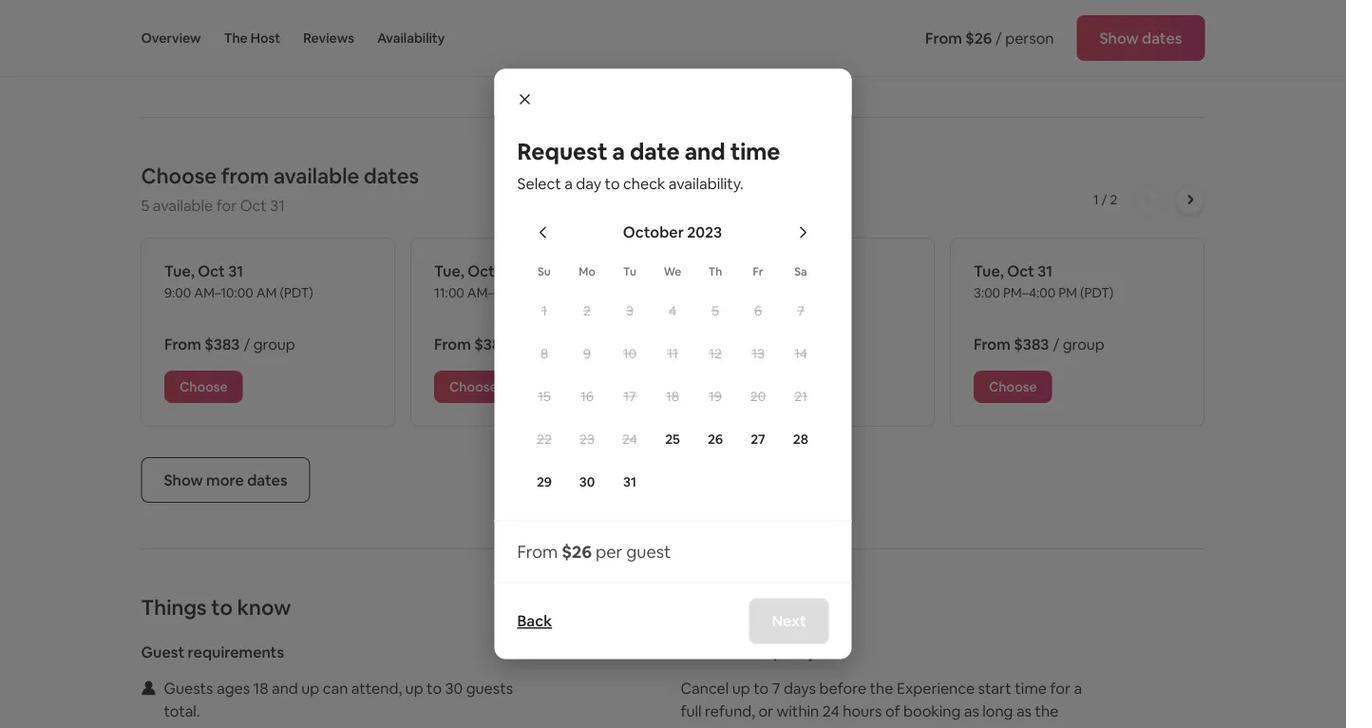 Task type: vqa. For each thing, say whether or not it's contained in the screenshot.
the 17 button
yes



Task type: locate. For each thing, give the bounding box(es) containing it.
7 left 'days'
[[772, 678, 781, 698]]

1 horizontal spatial 5
[[712, 302, 719, 319]]

24
[[623, 431, 638, 448], [823, 701, 840, 720]]

0 horizontal spatial 5
[[141, 195, 150, 215]]

13
[[752, 345, 765, 362]]

from $383 / group down pm–4:00
[[975, 334, 1106, 354]]

the up of
[[870, 678, 894, 698]]

24 up than
[[823, 701, 840, 720]]

0 horizontal spatial $26
[[562, 540, 592, 563]]

time up availability.
[[731, 137, 781, 166]]

reviews button
[[303, 0, 354, 76]]

request
[[517, 137, 608, 166]]

1 horizontal spatial 18
[[666, 388, 680, 405]]

experience
[[897, 678, 975, 698]]

show for show all 391 reviews
[[164, 38, 203, 58]]

3 button
[[609, 290, 652, 331]]

4 group from the left
[[1064, 334, 1106, 354]]

from down 11:00
[[435, 334, 472, 354]]

and inside the guests ages 18 and up can attend, up to 30 guests total.
[[272, 678, 298, 698]]

tue, for tue, oct 31
[[705, 261, 735, 280]]

0 vertical spatial 18
[[666, 388, 680, 405]]

to up "or"
[[754, 678, 769, 698]]

31 right fr
[[769, 261, 784, 280]]

31 up "am–10:00"
[[229, 261, 244, 280]]

31 for tue, oct 31 3:00 pm–4:00 pm (pdt)
[[1039, 261, 1054, 280]]

1 vertical spatial for
[[1051, 678, 1071, 698]]

tue, up 9:00
[[165, 261, 195, 280]]

7
[[798, 302, 805, 319], [772, 678, 781, 698]]

1 for 1 / 2
[[1094, 191, 1099, 208]]

oct inside "tue, oct 31 11:00 am–12:00 pm (pdt)"
[[468, 261, 496, 280]]

check
[[623, 174, 666, 193]]

(pdt) inside tue, oct 31 9:00 am–10:00 am (pdt)
[[280, 284, 314, 301]]

reviews
[[303, 29, 354, 47]]

group down '7' button on the right of the page
[[794, 334, 836, 354]]

su
[[538, 264, 551, 278]]

time inside the cancel up to 7 days before the experience start time for a full refund, or within 24 hours of booking as long as the booking is made more than 48 hours before the sta
[[1015, 678, 1047, 698]]

hours
[[843, 701, 882, 720], [895, 724, 934, 728]]

1 vertical spatial and
[[272, 678, 298, 698]]

tue, inside "tue, oct 31 11:00 am–12:00 pm (pdt)"
[[435, 261, 465, 280]]

group down 1 button
[[524, 334, 566, 354]]

1 horizontal spatial and
[[685, 137, 726, 166]]

things to know
[[141, 594, 291, 621]]

a left day
[[565, 174, 573, 193]]

from $26 per guest
[[517, 540, 671, 563]]

0 horizontal spatial and
[[272, 678, 298, 698]]

is
[[742, 724, 752, 728]]

0 horizontal spatial dates
[[247, 470, 288, 489]]

for right start on the bottom
[[1051, 678, 1071, 698]]

4 tue, from the left
[[975, 261, 1005, 280]]

2 horizontal spatial up
[[733, 678, 751, 698]]

0 horizontal spatial 2
[[584, 302, 591, 319]]

14
[[795, 345, 808, 362]]

1 vertical spatial 2
[[584, 302, 591, 319]]

0 horizontal spatial more
[[206, 470, 244, 489]]

31 inside tue, oct 31 3:00 pm–4:00 pm (pdt)
[[1039, 261, 1054, 280]]

ages
[[217, 678, 250, 698]]

30 left guests
[[445, 678, 463, 698]]

5 down th
[[712, 302, 719, 319]]

1 vertical spatial 24
[[823, 701, 840, 720]]

0 horizontal spatial hours
[[843, 701, 882, 720]]

5 inside choose from available dates 5 available for oct 31
[[141, 195, 150, 215]]

tue, for tue, oct 31 3:00 pm–4:00 pm (pdt)
[[975, 261, 1005, 280]]

0 vertical spatial 7
[[798, 302, 805, 319]]

overview button
[[141, 0, 201, 76]]

for down from
[[216, 195, 237, 215]]

1 horizontal spatial 24
[[823, 701, 840, 720]]

0 horizontal spatial time
[[731, 137, 781, 166]]

1 from $383 / group from the left
[[165, 334, 296, 354]]

and inside request a date and time select a day to check availability.
[[685, 137, 726, 166]]

1 horizontal spatial 30
[[580, 473, 595, 490]]

pm for tue, oct 31 3:00 pm–4:00 pm (pdt)
[[1059, 284, 1078, 301]]

booking down experience
[[904, 701, 961, 720]]

refund,
[[705, 701, 756, 720]]

total.
[[164, 701, 200, 720]]

up left can at the left of the page
[[302, 678, 320, 698]]

1 / 2
[[1094, 191, 1118, 208]]

0 vertical spatial for
[[216, 195, 237, 215]]

0 vertical spatial time
[[731, 137, 781, 166]]

$26 left 'per' on the bottom left
[[562, 540, 592, 563]]

27
[[751, 431, 766, 448]]

group down am
[[254, 334, 296, 354]]

from
[[221, 162, 269, 189]]

28
[[793, 431, 809, 448]]

availability button
[[377, 0, 445, 76]]

0 vertical spatial $26
[[966, 28, 993, 48]]

1 horizontal spatial 1
[[1094, 191, 1099, 208]]

7 button
[[780, 290, 823, 331]]

2 $383 from the left
[[475, 334, 510, 354]]

3 tue, from the left
[[705, 261, 735, 280]]

from $383 / group for tue, oct 31 11:00 am–12:00 pm (pdt)
[[435, 334, 566, 354]]

$383 down "am–10:00"
[[205, 334, 240, 354]]

2 inside button
[[584, 302, 591, 319]]

pm–4:00
[[1004, 284, 1057, 301]]

oct for tue, oct 31 9:00 am–10:00 am (pdt)
[[198, 261, 226, 280]]

0 vertical spatial booking
[[904, 701, 961, 720]]

31 inside "tue, oct 31 11:00 am–12:00 pm (pdt)"
[[499, 261, 514, 280]]

oct up am–12:00
[[468, 261, 496, 280]]

2 (pdt) from the left
[[551, 284, 585, 301]]

tue, inside tue, oct 31 3:00 pm–4:00 pm (pdt)
[[975, 261, 1005, 280]]

9:00
[[165, 284, 192, 301]]

a left date
[[612, 137, 625, 166]]

the
[[870, 678, 894, 698], [1035, 701, 1059, 720], [988, 724, 1012, 728]]

from up the back
[[517, 540, 558, 563]]

tue, inside tue, oct 31 9:00 am–10:00 am (pdt)
[[165, 261, 195, 280]]

to left know
[[211, 594, 233, 621]]

1 vertical spatial hours
[[895, 724, 934, 728]]

1 horizontal spatial dates
[[364, 162, 419, 189]]

hours down of
[[895, 724, 934, 728]]

(pdt) for tue, oct 31 11:00 am–12:00 pm (pdt)
[[551, 284, 585, 301]]

2 horizontal spatial (pdt)
[[1081, 284, 1115, 301]]

group
[[254, 334, 296, 354], [524, 334, 566, 354], [794, 334, 836, 354], [1064, 334, 1106, 354]]

1 horizontal spatial for
[[1051, 678, 1071, 698]]

31 inside choose from available dates 5 available for oct 31
[[270, 195, 285, 215]]

(pdt) right am
[[280, 284, 314, 301]]

4 $383 from the left
[[1015, 334, 1050, 354]]

0 vertical spatial 24
[[623, 431, 638, 448]]

$383
[[205, 334, 240, 354], [475, 334, 510, 354], [745, 334, 780, 354], [1015, 334, 1050, 354]]

0 vertical spatial more
[[206, 470, 244, 489]]

1 vertical spatial 30
[[445, 678, 463, 698]]

0 horizontal spatial 7
[[772, 678, 781, 698]]

oct up pm–4:00
[[1008, 261, 1035, 280]]

1 vertical spatial 18
[[253, 678, 269, 698]]

up up "refund,"
[[733, 678, 751, 698]]

th
[[709, 264, 723, 278]]

2 vertical spatial a
[[1074, 678, 1083, 698]]

pm right pm–4:00
[[1059, 284, 1078, 301]]

23
[[580, 431, 595, 448]]

1 horizontal spatial as
[[1017, 701, 1032, 720]]

back button
[[508, 602, 562, 640]]

1 horizontal spatial the
[[988, 724, 1012, 728]]

to
[[605, 174, 620, 193], [211, 594, 233, 621], [427, 678, 442, 698], [754, 678, 769, 698]]

0 horizontal spatial 30
[[445, 678, 463, 698]]

tue, left fr
[[705, 261, 735, 280]]

1 vertical spatial 7
[[772, 678, 781, 698]]

booking down full
[[681, 724, 738, 728]]

1 vertical spatial dates
[[364, 162, 419, 189]]

show for show dates
[[1100, 28, 1139, 48]]

2 tue, from the left
[[435, 261, 465, 280]]

2 vertical spatial the
[[988, 724, 1012, 728]]

from
[[926, 28, 963, 48], [165, 334, 202, 354], [435, 334, 472, 354], [705, 334, 742, 354], [975, 334, 1012, 354], [517, 540, 558, 563]]

time right start on the bottom
[[1015, 678, 1047, 698]]

1 horizontal spatial up
[[405, 678, 423, 698]]

(pdt) right pm–4:00
[[1081, 284, 1115, 301]]

october
[[623, 222, 684, 242]]

things
[[141, 594, 207, 621]]

$383 down pm–4:00
[[1015, 334, 1050, 354]]

list item
[[673, 0, 1123, 26]]

0 horizontal spatial as
[[964, 701, 980, 720]]

group down tue, oct 31 3:00 pm–4:00 pm (pdt)
[[1064, 334, 1106, 354]]

31 inside button
[[623, 473, 637, 490]]

to right day
[[605, 174, 620, 193]]

22 button
[[523, 419, 566, 460]]

the host
[[224, 29, 280, 47]]

31 up pm–4:00
[[1039, 261, 1054, 280]]

1 horizontal spatial available
[[274, 162, 359, 189]]

sa
[[795, 264, 808, 278]]

1 $383 from the left
[[205, 334, 240, 354]]

18 right 17 button
[[666, 388, 680, 405]]

$383 down am–12:00
[[475, 334, 510, 354]]

3 up from the left
[[733, 678, 751, 698]]

select
[[517, 174, 561, 193]]

2 horizontal spatial a
[[1074, 678, 1083, 698]]

(pdt) inside tue, oct 31 3:00 pm–4:00 pm (pdt)
[[1081, 284, 1115, 301]]

0 horizontal spatial up
[[302, 678, 320, 698]]

1 vertical spatial time
[[1015, 678, 1047, 698]]

1 as from the left
[[964, 701, 980, 720]]

am
[[257, 284, 277, 301]]

$383 for tue, oct 31 11:00 am–12:00 pm (pdt)
[[475, 334, 510, 354]]

30 button
[[566, 461, 609, 502]]

1 vertical spatial a
[[565, 174, 573, 193]]

0 vertical spatial dates
[[1142, 28, 1183, 48]]

oct right th
[[738, 261, 765, 280]]

show
[[1100, 28, 1139, 48], [164, 38, 203, 58], [164, 470, 203, 489]]

2 pm from the left
[[1059, 284, 1078, 301]]

to left guests
[[427, 678, 442, 698]]

from $383 / group down am–12:00
[[435, 334, 566, 354]]

7 inside the cancel up to 7 days before the experience start time for a full refund, or within 24 hours of booking as long as the booking is made more than 48 hours before the sta
[[772, 678, 781, 698]]

(pdt) inside "tue, oct 31 11:00 am–12:00 pm (pdt)"
[[551, 284, 585, 301]]

2 from $383 / group from the left
[[435, 334, 566, 354]]

up
[[302, 678, 320, 698], [405, 678, 423, 698], [733, 678, 751, 698]]

1 horizontal spatial (pdt)
[[551, 284, 585, 301]]

3
[[626, 302, 634, 319]]

1 group from the left
[[254, 334, 296, 354]]

7 inside button
[[798, 302, 805, 319]]

27 button
[[737, 419, 780, 460]]

3 (pdt) from the left
[[1081, 284, 1115, 301]]

1 vertical spatial before
[[938, 724, 985, 728]]

0 horizontal spatial the
[[870, 678, 894, 698]]

pm
[[530, 284, 548, 301], [1059, 284, 1078, 301]]

2 group from the left
[[524, 334, 566, 354]]

4 from $383 / group from the left
[[975, 334, 1106, 354]]

hours up than
[[843, 701, 882, 720]]

oct inside tue, oct 31 3:00 pm–4:00 pm (pdt)
[[1008, 261, 1035, 280]]

know
[[237, 594, 291, 621]]

18 right ages at the left bottom of page
[[253, 678, 269, 698]]

$26 left person
[[966, 28, 993, 48]]

oct down from
[[240, 195, 267, 215]]

1 horizontal spatial pm
[[1059, 284, 1078, 301]]

pm down su
[[530, 284, 548, 301]]

and for 18
[[272, 678, 298, 698]]

tue, for tue, oct 31 11:00 am–12:00 pm (pdt)
[[435, 261, 465, 280]]

5 down choose
[[141, 195, 150, 215]]

guests
[[164, 678, 213, 698]]

long
[[983, 701, 1014, 720]]

1 inside button
[[542, 302, 547, 319]]

1 horizontal spatial a
[[612, 137, 625, 166]]

$26
[[966, 28, 993, 48], [562, 540, 592, 563]]

available right from
[[274, 162, 359, 189]]

$383 down 6 button
[[745, 334, 780, 354]]

from down 5 button
[[705, 334, 742, 354]]

and left can at the left of the page
[[272, 678, 298, 698]]

pm inside tue, oct 31 3:00 pm–4:00 pm (pdt)
[[1059, 284, 1078, 301]]

more
[[206, 470, 244, 489], [799, 724, 836, 728]]

calendar application
[[502, 202, 1347, 520]]

to inside the cancel up to 7 days before the experience start time for a full refund, or within 24 hours of booking as long as the booking is made more than 48 hours before the sta
[[754, 678, 769, 698]]

dates inside choose from available dates 5 available for oct 31
[[364, 162, 419, 189]]

1 pm from the left
[[530, 284, 548, 301]]

24 inside 24 button
[[623, 431, 638, 448]]

0 horizontal spatial 1
[[542, 302, 547, 319]]

1 horizontal spatial before
[[938, 724, 985, 728]]

31 for tue, oct 31
[[769, 261, 784, 280]]

0 horizontal spatial 24
[[623, 431, 638, 448]]

mo
[[579, 264, 596, 278]]

a right start on the bottom
[[1074, 678, 1083, 698]]

0 horizontal spatial before
[[820, 678, 867, 698]]

1 vertical spatial the
[[1035, 701, 1059, 720]]

oct up "am–10:00"
[[198, 261, 226, 280]]

12
[[709, 345, 722, 362]]

as
[[964, 701, 980, 720], [1017, 701, 1032, 720]]

next
[[772, 611, 806, 631]]

available down choose
[[153, 195, 213, 215]]

as right long
[[1017, 701, 1032, 720]]

0 vertical spatial 30
[[580, 473, 595, 490]]

31 for tue, oct 31 11:00 am–12:00 pm (pdt)
[[499, 261, 514, 280]]

0 vertical spatial 1
[[1094, 191, 1099, 208]]

pm inside "tue, oct 31 11:00 am–12:00 pm (pdt)"
[[530, 284, 548, 301]]

attend,
[[351, 678, 402, 698]]

up right attend,
[[405, 678, 423, 698]]

24 left 25
[[623, 431, 638, 448]]

2 horizontal spatial dates
[[1142, 28, 1183, 48]]

or
[[759, 701, 774, 720]]

20 button
[[737, 376, 780, 417]]

from $383 / group down 6 button
[[705, 334, 836, 354]]

0 horizontal spatial (pdt)
[[280, 284, 314, 301]]

0 vertical spatial hours
[[843, 701, 882, 720]]

reviews
[[253, 38, 308, 58]]

1 (pdt) from the left
[[280, 284, 314, 301]]

31 right '30' button at the bottom of page
[[623, 473, 637, 490]]

oct for tue, oct 31 3:00 pm–4:00 pm (pdt)
[[1008, 261, 1035, 280]]

1 horizontal spatial 7
[[798, 302, 805, 319]]

the right long
[[1035, 701, 1059, 720]]

before up than
[[820, 678, 867, 698]]

0 vertical spatial 5
[[141, 195, 150, 215]]

31 up am–12:00
[[499, 261, 514, 280]]

and
[[685, 137, 726, 166], [272, 678, 298, 698]]

0 horizontal spatial booking
[[681, 724, 738, 728]]

(pdt) down mo
[[551, 284, 585, 301]]

2 button
[[566, 290, 609, 331]]

booking
[[904, 701, 961, 720], [681, 724, 738, 728]]

1 horizontal spatial time
[[1015, 678, 1047, 698]]

8
[[541, 345, 548, 362]]

oct
[[240, 195, 267, 215], [198, 261, 226, 280], [468, 261, 496, 280], [738, 261, 765, 280], [1008, 261, 1035, 280]]

1 vertical spatial more
[[799, 724, 836, 728]]

30 inside the guests ages 18 and up can attend, up to 30 guests total.
[[445, 678, 463, 698]]

31 up tue, oct 31 9:00 am–10:00 am (pdt)
[[270, 195, 285, 215]]

0 vertical spatial 2
[[1111, 191, 1118, 208]]

6
[[755, 302, 762, 319]]

1 vertical spatial 5
[[712, 302, 719, 319]]

oct inside tue, oct 31 9:00 am–10:00 am (pdt)
[[198, 261, 226, 280]]

back
[[517, 611, 552, 631]]

31 inside tue, oct 31 9:00 am–10:00 am (pdt)
[[229, 261, 244, 280]]

0 horizontal spatial available
[[153, 195, 213, 215]]

and up availability.
[[685, 137, 726, 166]]

31 for tue, oct 31 9:00 am–10:00 am (pdt)
[[229, 261, 244, 280]]

as left long
[[964, 701, 980, 720]]

am–10:00
[[195, 284, 254, 301]]

18 inside the guests ages 18 and up can attend, up to 30 guests total.
[[253, 678, 269, 698]]

for inside choose from available dates 5 available for oct 31
[[216, 195, 237, 215]]

7 down sa
[[798, 302, 805, 319]]

1 horizontal spatial more
[[799, 724, 836, 728]]

before down long
[[938, 724, 985, 728]]

1 vertical spatial $26
[[562, 540, 592, 563]]

1 vertical spatial 1
[[542, 302, 547, 319]]

1 horizontal spatial 2
[[1111, 191, 1118, 208]]

30 left 31 button
[[580, 473, 595, 490]]

13 button
[[737, 333, 780, 374]]

1 tue, from the left
[[165, 261, 195, 280]]

0 vertical spatial and
[[685, 137, 726, 166]]

0 horizontal spatial 18
[[253, 678, 269, 698]]

23 button
[[566, 419, 609, 460]]

8 button
[[523, 333, 566, 374]]

show more dates link
[[141, 457, 310, 503]]

15 button
[[523, 376, 566, 417]]

tue, up 3:00 on the right of the page
[[975, 261, 1005, 280]]

0 horizontal spatial pm
[[530, 284, 548, 301]]

1 horizontal spatial $26
[[966, 28, 993, 48]]

guests ages 18 and up can attend, up to 30 guests total.
[[164, 678, 513, 720]]

cancel
[[681, 678, 729, 698]]

18
[[666, 388, 680, 405], [253, 678, 269, 698]]

0 horizontal spatial for
[[216, 195, 237, 215]]

more inside the cancel up to 7 days before the experience start time for a full refund, or within 24 hours of booking as long as the booking is made more than 48 hours before the sta
[[799, 724, 836, 728]]

from $383 / group down "am–10:00"
[[165, 334, 296, 354]]

19
[[709, 388, 722, 405]]

0 vertical spatial a
[[612, 137, 625, 166]]

the down long
[[988, 724, 1012, 728]]

tue, up 11:00
[[435, 261, 465, 280]]

guests
[[466, 678, 513, 698]]



Task type: describe. For each thing, give the bounding box(es) containing it.
1 vertical spatial booking
[[681, 724, 738, 728]]

of
[[886, 701, 900, 720]]

$26 for /
[[966, 28, 993, 48]]

guest
[[627, 540, 671, 563]]

tu
[[624, 264, 637, 278]]

all
[[206, 38, 222, 58]]

10 button
[[609, 333, 652, 374]]

group for tue, oct 31 11:00 am–12:00 pm (pdt)
[[524, 334, 566, 354]]

15
[[538, 388, 551, 405]]

26
[[708, 431, 723, 448]]

17
[[624, 388, 636, 405]]

group for tue, oct 31 3:00 pm–4:00 pm (pdt)
[[1064, 334, 1106, 354]]

25 button
[[652, 419, 694, 460]]

0 horizontal spatial a
[[565, 174, 573, 193]]

pm for tue, oct 31 11:00 am–12:00 pm (pdt)
[[530, 284, 548, 301]]

2 up from the left
[[405, 678, 423, 698]]

from down 9:00
[[165, 334, 202, 354]]

show dates link
[[1077, 15, 1206, 61]]

tue, oct 31 9:00 am–10:00 am (pdt)
[[165, 261, 314, 301]]

policy
[[774, 642, 817, 661]]

14 button
[[780, 333, 823, 374]]

18 inside button
[[666, 388, 680, 405]]

show all 391 reviews
[[164, 38, 308, 58]]

6 button
[[737, 290, 780, 331]]

per
[[596, 540, 623, 563]]

24 inside the cancel up to 7 days before the experience start time for a full refund, or within 24 hours of booking as long as the booking is made more than 48 hours before the sta
[[823, 701, 840, 720]]

choose
[[141, 162, 217, 189]]

the
[[224, 29, 248, 47]]

made
[[755, 724, 795, 728]]

am–12:00
[[468, 284, 527, 301]]

up inside the cancel up to 7 days before the experience start time for a full refund, or within 24 hours of booking as long as the booking is made more than 48 hours before the sta
[[733, 678, 751, 698]]

3 $383 from the left
[[745, 334, 780, 354]]

tue, oct 31
[[705, 261, 784, 280]]

20
[[751, 388, 766, 405]]

$383 for tue, oct 31 3:00 pm–4:00 pm (pdt)
[[1015, 334, 1050, 354]]

0 vertical spatial the
[[870, 678, 894, 698]]

4 button
[[652, 290, 694, 331]]

5 button
[[694, 290, 737, 331]]

16 button
[[566, 376, 609, 417]]

30 inside button
[[580, 473, 595, 490]]

and for date
[[685, 137, 726, 166]]

4
[[669, 302, 677, 319]]

cancellation policy
[[681, 642, 817, 661]]

21 button
[[780, 376, 823, 417]]

to inside request a date and time select a day to check availability.
[[605, 174, 620, 193]]

(pdt) for tue, oct 31 9:00 am–10:00 am (pdt)
[[280, 284, 314, 301]]

show dates
[[1100, 28, 1183, 48]]

guest requirements
[[141, 642, 284, 661]]

2023
[[687, 222, 722, 242]]

1 horizontal spatial booking
[[904, 701, 961, 720]]

days
[[784, 678, 816, 698]]

full
[[681, 701, 702, 720]]

request a date and time select a day to check availability.
[[517, 137, 781, 193]]

25
[[665, 431, 680, 448]]

cancellation
[[681, 642, 771, 661]]

tue, oct 31 11:00 am–12:00 pm (pdt)
[[435, 261, 585, 301]]

can
[[323, 678, 348, 698]]

1 horizontal spatial hours
[[895, 724, 934, 728]]

oct inside choose from available dates 5 available for oct 31
[[240, 195, 267, 215]]

show all 391 reviews link
[[141, 26, 330, 71]]

cancel up to 7 days before the experience start time for a full refund, or within 24 hours of booking as long as the booking is made more than 48 hours before the sta
[[681, 678, 1083, 728]]

date
[[630, 137, 680, 166]]

$26 for per
[[562, 540, 592, 563]]

availability
[[377, 29, 445, 47]]

to inside the guests ages 18 and up can attend, up to 30 guests total.
[[427, 678, 442, 698]]

9 button
[[566, 333, 609, 374]]

from $383 / group for tue, oct 31 3:00 pm–4:00 pm (pdt)
[[975, 334, 1106, 354]]

2 as from the left
[[1017, 701, 1032, 720]]

a inside the cancel up to 7 days before the experience start time for a full refund, or within 24 hours of booking as long as the booking is made more than 48 hours before the sta
[[1074, 678, 1083, 698]]

0 vertical spatial before
[[820, 678, 867, 698]]

17 button
[[609, 376, 652, 417]]

11
[[667, 345, 678, 362]]

than
[[839, 724, 871, 728]]

time inside request a date and time select a day to check availability.
[[731, 137, 781, 166]]

requirements
[[188, 642, 284, 661]]

show more dates
[[164, 470, 288, 489]]

the host button
[[224, 0, 280, 76]]

1 button
[[523, 290, 566, 331]]

0 vertical spatial available
[[274, 162, 359, 189]]

from $26 / person
[[926, 28, 1054, 48]]

28 button
[[780, 419, 823, 460]]

29 button
[[523, 461, 566, 502]]

next button
[[749, 598, 829, 644]]

3 from $383 / group from the left
[[705, 334, 836, 354]]

(pdt) for tue, oct 31 3:00 pm–4:00 pm (pdt)
[[1081, 284, 1115, 301]]

1 vertical spatial available
[[153, 195, 213, 215]]

oct for tue, oct 31
[[738, 261, 765, 280]]

1 for 1
[[542, 302, 547, 319]]

3 group from the left
[[794, 334, 836, 354]]

2 vertical spatial dates
[[247, 470, 288, 489]]

oct for tue, oct 31 11:00 am–12:00 pm (pdt)
[[468, 261, 496, 280]]

from left person
[[926, 28, 963, 48]]

tue, for tue, oct 31 9:00 am–10:00 am (pdt)
[[165, 261, 195, 280]]

24 button
[[609, 419, 652, 460]]

19 button
[[694, 376, 737, 417]]

group for tue, oct 31 9:00 am–10:00 am (pdt)
[[254, 334, 296, 354]]

host
[[251, 29, 280, 47]]

5 inside 5 button
[[712, 302, 719, 319]]

2 horizontal spatial the
[[1035, 701, 1059, 720]]

$383 for tue, oct 31 9:00 am–10:00 am (pdt)
[[205, 334, 240, 354]]

48
[[874, 724, 892, 728]]

show for show more dates
[[164, 470, 203, 489]]

391
[[225, 38, 249, 58]]

tue, oct 31 3:00 pm–4:00 pm (pdt)
[[975, 261, 1115, 301]]

for inside the cancel up to 7 days before the experience start time for a full refund, or within 24 hours of booking as long as the booking is made more than 48 hours before the sta
[[1051, 678, 1071, 698]]

22
[[537, 431, 552, 448]]

1 up from the left
[[302, 678, 320, 698]]

29
[[537, 473, 552, 490]]

from $383 / group for tue, oct 31 9:00 am–10:00 am (pdt)
[[165, 334, 296, 354]]

within
[[777, 701, 819, 720]]

11 button
[[652, 333, 694, 374]]

from down 3:00 on the right of the page
[[975, 334, 1012, 354]]



